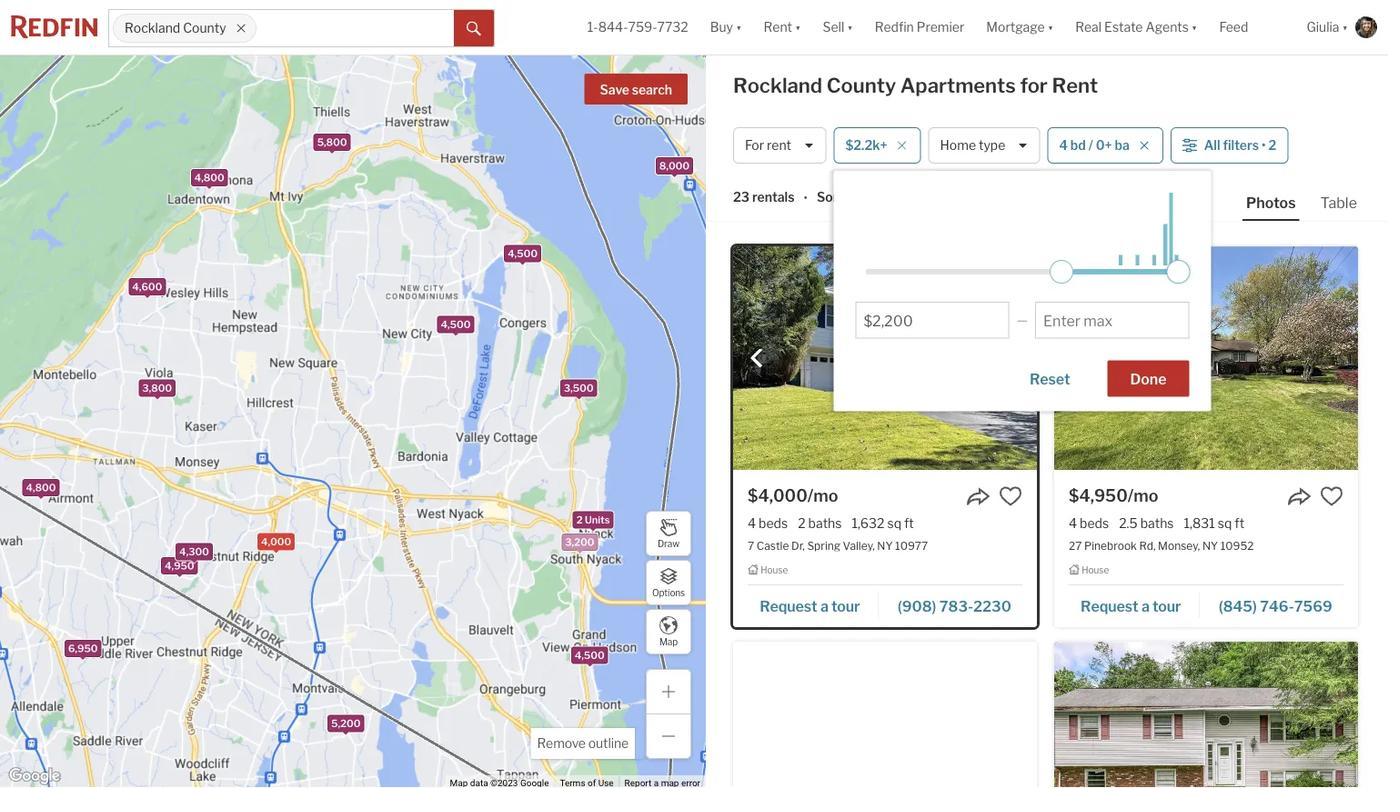 Task type: locate. For each thing, give the bounding box(es) containing it.
1 vertical spatial •
[[804, 191, 808, 206]]

1 sq from the left
[[887, 516, 902, 531]]

for
[[745, 138, 764, 153]]

1 horizontal spatial ny
[[1203, 539, 1218, 552]]

request a tour for $4,950
[[1081, 597, 1181, 615]]

buy ▾ button
[[710, 0, 742, 55]]

sq for $4,000 /mo
[[887, 516, 902, 531]]

all filters • 2
[[1204, 138, 1277, 153]]

2 baths from the left
[[1140, 516, 1174, 531]]

feed button
[[1208, 0, 1296, 55]]

request for $4,950
[[1081, 597, 1139, 615]]

tour down 7 castle dr, spring valley, ny 10977
[[831, 597, 860, 615]]

1 horizontal spatial rockland
[[733, 73, 823, 98]]

1 horizontal spatial 4,500
[[508, 248, 538, 260]]

4 beds up 27
[[1069, 516, 1109, 531]]

4,800
[[194, 172, 224, 184], [26, 482, 56, 494]]

2 beds from the left
[[1080, 516, 1109, 531]]

1 horizontal spatial request a tour
[[1081, 597, 1181, 615]]

sq for $4,950 /mo
[[1218, 516, 1232, 531]]

/mo up the 2 baths
[[808, 486, 838, 506]]

0 horizontal spatial favorite button checkbox
[[999, 485, 1023, 509]]

4
[[1059, 138, 1068, 153], [748, 516, 756, 531], [1069, 516, 1077, 531]]

sell ▾ button
[[812, 0, 864, 55]]

▾
[[736, 19, 742, 35], [795, 19, 801, 35], [847, 19, 853, 35], [1048, 19, 1054, 35], [1192, 19, 1198, 35], [1342, 19, 1348, 35]]

0 horizontal spatial sq
[[887, 516, 902, 531]]

/mo
[[808, 486, 838, 506], [1128, 486, 1158, 506]]

options
[[652, 588, 685, 599]]

2 horizontal spatial 4
[[1069, 516, 1077, 531]]

2 left the units
[[576, 514, 583, 526]]

request down pinebrook on the right of the page
[[1081, 597, 1139, 615]]

favorite button checkbox for $4,000 /mo
[[999, 485, 1023, 509]]

0 vertical spatial rockland
[[125, 20, 180, 36]]

rent ▾ button
[[764, 0, 801, 55]]

1 favorite button checkbox from the left
[[999, 485, 1023, 509]]

1 horizontal spatial 2
[[798, 516, 806, 531]]

0 horizontal spatial baths
[[808, 516, 842, 531]]

1 horizontal spatial 4
[[1059, 138, 1068, 153]]

county
[[183, 20, 226, 36], [827, 73, 896, 98]]

home type
[[940, 138, 1006, 153]]

2 ▾ from the left
[[795, 19, 801, 35]]

4,600
[[132, 281, 162, 293]]

2 a from the left
[[1142, 597, 1150, 615]]

for rent button
[[733, 127, 826, 164]]

4 for $4,000 /mo
[[748, 516, 756, 531]]

4 ▾ from the left
[[1048, 19, 1054, 35]]

0 horizontal spatial request
[[760, 597, 818, 615]]

• for rentals
[[804, 191, 808, 206]]

3,800
[[142, 382, 172, 394]]

None search field
[[257, 10, 454, 46]]

4 beds up castle
[[748, 516, 788, 531]]

tour down 27 pinebrook rd, monsey, ny 10952
[[1153, 597, 1181, 615]]

2 sq from the left
[[1218, 516, 1232, 531]]

▾ for buy ▾
[[736, 19, 742, 35]]

8,000
[[659, 160, 690, 172]]

• inside 23 rentals • sort
[[804, 191, 808, 206]]

4 inside button
[[1059, 138, 1068, 153]]

minimum price slider
[[1050, 260, 1073, 284]]

1 4 beds from the left
[[748, 516, 788, 531]]

2 horizontal spatial 4,500
[[575, 650, 605, 662]]

ft for $4,000 /mo
[[904, 516, 914, 531]]

1 horizontal spatial 4 beds
[[1069, 516, 1109, 531]]

search
[[632, 82, 672, 98]]

1 horizontal spatial request a tour button
[[1069, 591, 1201, 618]]

request a tour for $4,000
[[760, 597, 860, 615]]

1 request from the left
[[760, 597, 818, 615]]

• left sort
[[804, 191, 808, 206]]

1 horizontal spatial county
[[827, 73, 896, 98]]

2.5 baths
[[1119, 516, 1174, 531]]

0 horizontal spatial house
[[761, 565, 788, 576]]

sq right 1,831
[[1218, 516, 1232, 531]]

maximum price slider
[[1167, 260, 1190, 284]]

▾ right sell
[[847, 19, 853, 35]]

0 horizontal spatial ny
[[877, 539, 893, 552]]

▾ right buy
[[736, 19, 742, 35]]

0 horizontal spatial rockland
[[125, 20, 180, 36]]

baths for $4,000 /mo
[[808, 516, 842, 531]]

spring
[[807, 539, 841, 552]]

2 house from the left
[[1082, 565, 1109, 576]]

1 horizontal spatial request
[[1081, 597, 1139, 615]]

sq
[[887, 516, 902, 531], [1218, 516, 1232, 531]]

baths up spring
[[808, 516, 842, 531]]

27 pinebrook rd, monsey, ny 10952
[[1069, 539, 1254, 552]]

0 horizontal spatial request a tour
[[760, 597, 860, 615]]

2 4 beds from the left
[[1069, 516, 1109, 531]]

ft
[[904, 516, 914, 531], [1235, 516, 1245, 531]]

1 horizontal spatial •
[[1262, 138, 1266, 153]]

1 house from the left
[[761, 565, 788, 576]]

1 horizontal spatial rent
[[1052, 73, 1098, 98]]

mortgage ▾ button
[[986, 0, 1054, 55]]

/mo for $4,950
[[1128, 486, 1158, 506]]

0 horizontal spatial county
[[183, 20, 226, 36]]

favorite button checkbox
[[999, 485, 1023, 509], [1320, 485, 1344, 509]]

house down castle
[[761, 565, 788, 576]]

▾ left sell
[[795, 19, 801, 35]]

2 inside button
[[1269, 138, 1277, 153]]

0 horizontal spatial tour
[[831, 597, 860, 615]]

buy ▾ button
[[699, 0, 753, 55]]

0 horizontal spatial 4
[[748, 516, 756, 531]]

baths
[[808, 516, 842, 531], [1140, 516, 1174, 531]]

all filters • 2 button
[[1171, 127, 1288, 164]]

beds up castle
[[759, 516, 788, 531]]

2 tour from the left
[[1153, 597, 1181, 615]]

1 baths from the left
[[808, 516, 842, 531]]

0 horizontal spatial rent
[[764, 19, 792, 35]]

1 tour from the left
[[831, 597, 860, 615]]

1 vertical spatial 4,800
[[26, 482, 56, 494]]

$4,000 /mo
[[748, 486, 838, 506]]

1 vertical spatial rockland
[[733, 73, 823, 98]]

a for $4,000 /mo
[[820, 597, 829, 615]]

draw button
[[646, 511, 691, 557]]

2 horizontal spatial 2
[[1269, 138, 1277, 153]]

county for rockland county
[[183, 20, 226, 36]]

county left remove rockland county image
[[183, 20, 226, 36]]

ft up the 10952 on the right of page
[[1235, 516, 1245, 531]]

• inside button
[[1262, 138, 1266, 153]]

request a tour button down spring
[[748, 591, 879, 618]]

0 vertical spatial county
[[183, 20, 226, 36]]

rent right for at top
[[1052, 73, 1098, 98]]

2 favorite button checkbox from the left
[[1320, 485, 1344, 509]]

monsey,
[[1158, 539, 1200, 552]]

real estate agents ▾
[[1075, 19, 1198, 35]]

4 bd / 0+ ba
[[1059, 138, 1130, 153]]

ft up 10977
[[904, 516, 914, 531]]

google image
[[5, 765, 65, 789]]

/mo up the 2.5 baths
[[1128, 486, 1158, 506]]

baths up 27 pinebrook rd, monsey, ny 10952
[[1140, 516, 1174, 531]]

3,200
[[565, 537, 595, 549]]

apartments
[[900, 73, 1016, 98]]

3 ▾ from the left
[[847, 19, 853, 35]]

sell ▾ button
[[823, 0, 853, 55]]

0 horizontal spatial beds
[[759, 516, 788, 531]]

0 vertical spatial rent
[[764, 19, 792, 35]]

request down dr,
[[760, 597, 818, 615]]

1 horizontal spatial tour
[[1153, 597, 1181, 615]]

home
[[940, 138, 976, 153]]

ny down 1,632 sq ft
[[877, 539, 893, 552]]

1 horizontal spatial a
[[1142, 597, 1150, 615]]

beds up pinebrook on the right of the page
[[1080, 516, 1109, 531]]

ny down 1,831 sq ft
[[1203, 539, 1218, 552]]

$2.2k+
[[845, 138, 887, 153]]

3,500
[[564, 382, 594, 394]]

(845) 746-7569 link
[[1201, 589, 1344, 620]]

▾ left user photo
[[1342, 19, 1348, 35]]

2 for 2 baths
[[798, 516, 806, 531]]

2 request a tour from the left
[[1081, 597, 1181, 615]]

type
[[979, 138, 1006, 153]]

rockland left remove rockland county image
[[125, 20, 180, 36]]

4 left bd at the right top of page
[[1059, 138, 1068, 153]]

0 horizontal spatial request a tour button
[[748, 591, 879, 618]]

1 request a tour button from the left
[[748, 591, 879, 618]]

2 inside "map" region
[[576, 514, 583, 526]]

rent inside dropdown button
[[764, 19, 792, 35]]

giulia ▾
[[1307, 19, 1348, 35]]

1 vertical spatial county
[[827, 73, 896, 98]]

2 up dr,
[[798, 516, 806, 531]]

estate
[[1104, 19, 1143, 35]]

0 horizontal spatial 2
[[576, 514, 583, 526]]

a down spring
[[820, 597, 829, 615]]

a down rd,
[[1142, 597, 1150, 615]]

request a tour button down rd,
[[1069, 591, 1201, 618]]

• right filters
[[1262, 138, 1266, 153]]

house down pinebrook on the right of the page
[[1082, 565, 1109, 576]]

0 horizontal spatial /mo
[[808, 486, 838, 506]]

reset button
[[1007, 361, 1093, 397]]

5,800
[[317, 137, 347, 148]]

0 horizontal spatial a
[[820, 597, 829, 615]]

redfin premier button
[[864, 0, 975, 55]]

a for $4,950 /mo
[[1142, 597, 1150, 615]]

5 ▾ from the left
[[1192, 19, 1198, 35]]

4 beds
[[748, 516, 788, 531], [1069, 516, 1109, 531]]

0 horizontal spatial ft
[[904, 516, 914, 531]]

Enter min text field
[[864, 312, 1001, 330]]

map
[[659, 637, 678, 648]]

0 horizontal spatial 4,800
[[26, 482, 56, 494]]

1 horizontal spatial sq
[[1218, 516, 1232, 531]]

23
[[733, 190, 750, 205]]

rent
[[764, 19, 792, 35], [1052, 73, 1098, 98]]

1 ▾ from the left
[[736, 19, 742, 35]]

7569
[[1294, 597, 1333, 615]]

beds
[[759, 516, 788, 531], [1080, 516, 1109, 531]]

4,000
[[261, 536, 291, 548]]

rockland county
[[125, 20, 226, 36]]

0 horizontal spatial 4,500
[[441, 319, 471, 331]]

redfin premier
[[875, 19, 965, 35]]

2
[[1269, 138, 1277, 153], [576, 514, 583, 526], [798, 516, 806, 531]]

0 horizontal spatial •
[[804, 191, 808, 206]]

rentals
[[752, 190, 795, 205]]

1 horizontal spatial baths
[[1140, 516, 1174, 531]]

1 horizontal spatial favorite button checkbox
[[1320, 485, 1344, 509]]

1-
[[587, 19, 598, 35]]

4 up 7
[[748, 516, 756, 531]]

4 up 27
[[1069, 516, 1077, 531]]

mortgage
[[986, 19, 1045, 35]]

house for $4,000
[[761, 565, 788, 576]]

1 horizontal spatial /mo
[[1128, 486, 1158, 506]]

2 request a tour button from the left
[[1069, 591, 1201, 618]]

house
[[761, 565, 788, 576], [1082, 565, 1109, 576]]

▾ right mortgage
[[1048, 19, 1054, 35]]

sq right 1,632
[[887, 516, 902, 531]]

1 /mo from the left
[[808, 486, 838, 506]]

1 a from the left
[[820, 597, 829, 615]]

1 request a tour from the left
[[760, 597, 860, 615]]

redfin
[[875, 19, 914, 35]]

real estate agents ▾ link
[[1075, 0, 1198, 55]]

2 request from the left
[[1081, 597, 1139, 615]]

house for $4,950
[[1082, 565, 1109, 576]]

1 horizontal spatial 4,800
[[194, 172, 224, 184]]

rent ▾
[[764, 19, 801, 35]]

county up $2.2k+ on the top right of the page
[[827, 73, 896, 98]]

4,300
[[179, 546, 209, 558]]

1 horizontal spatial beds
[[1080, 516, 1109, 531]]

1 horizontal spatial house
[[1082, 565, 1109, 576]]

giulia
[[1307, 19, 1340, 35]]

6 ▾ from the left
[[1342, 19, 1348, 35]]

request a tour button
[[748, 591, 879, 618], [1069, 591, 1201, 618]]

baths for $4,950 /mo
[[1140, 516, 1174, 531]]

2230
[[973, 597, 1011, 615]]

dialog
[[834, 171, 1211, 412]]

remove $2.2k+ image
[[897, 140, 907, 151]]

1 horizontal spatial ft
[[1235, 516, 1245, 531]]

2 vertical spatial 4,500
[[575, 650, 605, 662]]

request a tour down dr,
[[760, 597, 860, 615]]

map region
[[0, 0, 834, 789]]

2 right filters
[[1269, 138, 1277, 153]]

4 beds for $4,950 /mo
[[1069, 516, 1109, 531]]

premier
[[917, 19, 965, 35]]

rent right buy ▾
[[764, 19, 792, 35]]

1 beds from the left
[[759, 516, 788, 531]]

1 ft from the left
[[904, 516, 914, 531]]

2 ny from the left
[[1203, 539, 1218, 552]]

▾ right "agents"
[[1192, 19, 1198, 35]]

/mo for $4,000
[[808, 486, 838, 506]]

0 vertical spatial •
[[1262, 138, 1266, 153]]

1 ny from the left
[[877, 539, 893, 552]]

▾ for giulia ▾
[[1342, 19, 1348, 35]]

request a tour down rd,
[[1081, 597, 1181, 615]]

2 ft from the left
[[1235, 516, 1245, 531]]

0 horizontal spatial 4 beds
[[748, 516, 788, 531]]

rockland
[[125, 20, 180, 36], [733, 73, 823, 98]]

rockland down rent ▾ button
[[733, 73, 823, 98]]

user photo image
[[1355, 16, 1377, 38]]

2 /mo from the left
[[1128, 486, 1158, 506]]

request a tour button for $4,000
[[748, 591, 879, 618]]



Task type: vqa. For each thing, say whether or not it's contained in the screenshot.
the bottommost $4,748
no



Task type: describe. For each thing, give the bounding box(es) containing it.
1,831
[[1184, 516, 1215, 531]]

$4,950 /mo
[[1069, 486, 1158, 506]]

0 vertical spatial 4,800
[[194, 172, 224, 184]]

all
[[1204, 138, 1220, 153]]

beds for $4,000
[[759, 516, 788, 531]]

▾ for sell ▾
[[847, 19, 853, 35]]

▾ for mortgage ▾
[[1048, 19, 1054, 35]]

rent
[[767, 138, 791, 153]]

done
[[1130, 371, 1167, 388]]

favorite button image
[[999, 485, 1023, 509]]

ba
[[1115, 138, 1130, 153]]

2 for 2 units
[[576, 514, 583, 526]]

rockland for rockland county apartments for rent
[[733, 73, 823, 98]]

mortgage ▾
[[986, 19, 1054, 35]]

(908)
[[898, 597, 936, 615]]

23 rentals • sort
[[733, 190, 843, 206]]

remove outline button
[[531, 729, 635, 760]]

beds for $4,950
[[1080, 516, 1109, 531]]

buy ▾
[[710, 19, 742, 35]]

map button
[[646, 609, 691, 655]]

outline
[[588, 736, 629, 752]]

27
[[1069, 539, 1082, 552]]

home type button
[[928, 127, 1040, 164]]

844-
[[598, 19, 628, 35]]

table button
[[1317, 193, 1361, 219]]

request for $4,000
[[760, 597, 818, 615]]

746-
[[1260, 597, 1294, 615]]

save search button
[[585, 74, 688, 105]]

done button
[[1108, 361, 1189, 397]]

rockland for rockland county
[[125, 20, 180, 36]]

1 vertical spatial rent
[[1052, 73, 1098, 98]]

1-844-759-7732 link
[[587, 19, 688, 35]]

7
[[748, 539, 754, 552]]

(845) 746-7569
[[1219, 597, 1333, 615]]

10952
[[1221, 539, 1254, 552]]

agents
[[1146, 19, 1189, 35]]

10977
[[895, 539, 928, 552]]

photo of 7 castle dr, spring valley, ny 10977 image
[[733, 247, 1037, 470]]

(908) 783-2230 link
[[879, 589, 1023, 620]]

4,950
[[165, 560, 194, 572]]

▾ for rent ▾
[[795, 19, 801, 35]]

7732
[[657, 19, 688, 35]]

4 bd / 0+ ba button
[[1048, 127, 1163, 164]]

0 vertical spatial 4,500
[[508, 248, 538, 260]]

(845)
[[1219, 597, 1257, 615]]

remove 4 bd / 0+ ba image
[[1139, 140, 1150, 151]]

sort
[[817, 190, 843, 205]]

filters
[[1223, 138, 1259, 153]]

feed
[[1219, 19, 1248, 35]]

1,632 sq ft
[[852, 516, 914, 531]]

for
[[1020, 73, 1048, 98]]

request a tour button for $4,950
[[1069, 591, 1201, 618]]

reset
[[1030, 371, 1070, 388]]

4 for $4,950 /mo
[[1069, 516, 1077, 531]]

rent ▾ button
[[753, 0, 812, 55]]

remove outline
[[537, 736, 629, 752]]

previous button image
[[748, 350, 766, 368]]

rd,
[[1139, 539, 1156, 552]]

remove rockland county image
[[236, 23, 247, 34]]

save search
[[600, 82, 672, 98]]

7 castle dr, spring valley, ny 10977
[[748, 539, 928, 552]]

rockland county apartments for rent
[[733, 73, 1098, 98]]

ft for $4,950 /mo
[[1235, 516, 1245, 531]]

tour for $4,000 /mo
[[831, 597, 860, 615]]

castle
[[757, 539, 789, 552]]

real
[[1075, 19, 1102, 35]]

units
[[585, 514, 610, 526]]

2.5
[[1119, 516, 1138, 531]]

county for rockland county apartments for rent
[[827, 73, 896, 98]]

4 beds for $4,000 /mo
[[748, 516, 788, 531]]

• for filters
[[1262, 138, 1266, 153]]

783-
[[940, 597, 973, 615]]

$4,950
[[1069, 486, 1128, 506]]

save
[[600, 82, 629, 98]]

1-844-759-7732
[[587, 19, 688, 35]]

photo of 29 astor pl, monsey, ny 10952 image
[[1054, 642, 1358, 789]]

1 vertical spatial 4,500
[[441, 319, 471, 331]]

1,632
[[852, 516, 885, 531]]

valley,
[[843, 539, 875, 552]]

$2.2k+ button
[[834, 127, 921, 164]]

Enter max text field
[[1043, 312, 1181, 330]]

2 units
[[576, 514, 610, 526]]

draw
[[658, 539, 680, 550]]

favorite button image
[[1320, 485, 1344, 509]]

dialog containing reset
[[834, 171, 1211, 412]]

$4,000
[[748, 486, 808, 506]]

6,950
[[68, 643, 98, 655]]

favorite button checkbox for $4,950 /mo
[[1320, 485, 1344, 509]]

sell ▾
[[823, 19, 853, 35]]

pinebrook
[[1084, 539, 1137, 552]]

photos button
[[1243, 193, 1317, 221]]

photo of 27 pinebrook rd, monsey, ny 10952 image
[[1054, 247, 1358, 470]]

for rent
[[745, 138, 791, 153]]

remove
[[537, 736, 586, 752]]

submit search image
[[467, 22, 481, 36]]

5,200
[[331, 718, 361, 730]]

—
[[1017, 312, 1028, 328]]

1,831 sq ft
[[1184, 516, 1245, 531]]

tour for $4,950 /mo
[[1153, 597, 1181, 615]]



